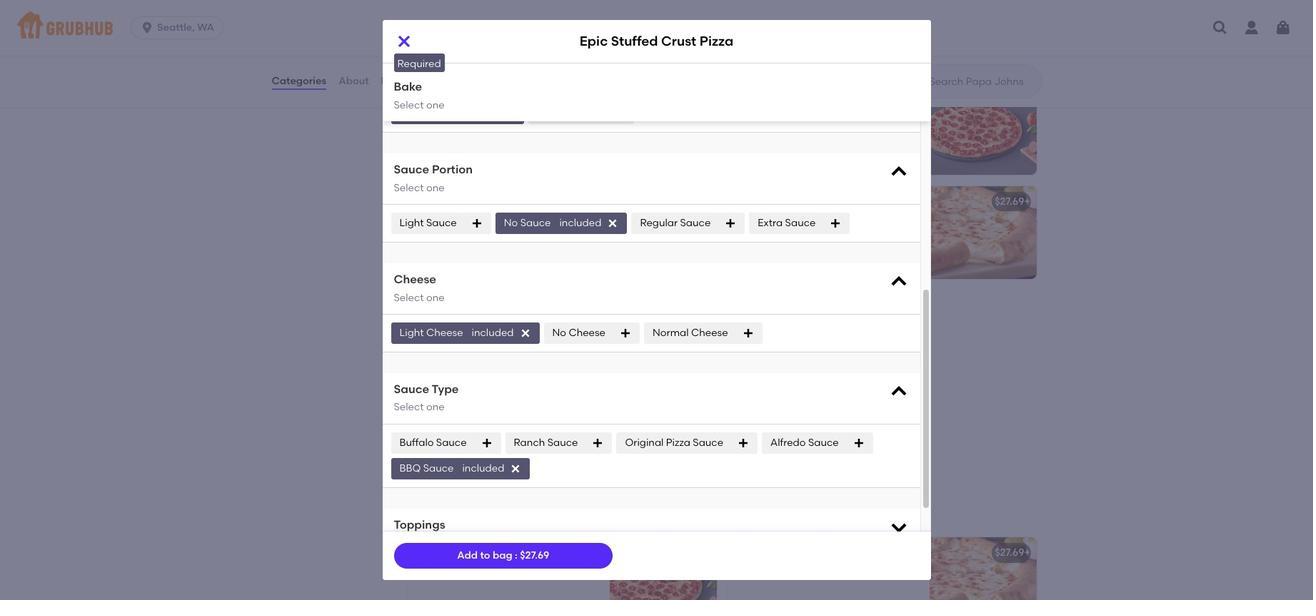 Task type: locate. For each thing, give the bounding box(es) containing it.
bake up reviews
[[394, 53, 422, 67]]

1 a- from the top
[[447, 196, 457, 208]]

1 horizontal spatial $19.29 +
[[996, 91, 1031, 104]]

0 horizontal spatial $19.29
[[676, 196, 705, 208]]

shaq-
[[417, 196, 447, 208], [417, 548, 447, 560]]

sellers
[[442, 340, 492, 358]]

ordered
[[431, 360, 470, 372]]

pizza inside button
[[497, 91, 523, 104]]

$19.29 +
[[996, 91, 1031, 104], [676, 196, 711, 208]]

no sauce
[[504, 217, 551, 229]]

select
[[394, 72, 424, 84], [394, 99, 424, 111], [394, 182, 424, 194], [394, 292, 424, 304], [394, 402, 424, 414]]

$19.29 down search papa johns search box on the top of the page
[[996, 91, 1025, 104]]

0 vertical spatial bake
[[394, 53, 422, 67]]

2 horizontal spatial epic
[[737, 196, 758, 208]]

epic stuffed crust pizza image
[[930, 187, 1037, 279], [611, 384, 718, 477], [930, 538, 1037, 601]]

well done
[[400, 107, 448, 119]]

included for no sauce
[[560, 217, 602, 229]]

bake select one
[[394, 53, 445, 84], [394, 80, 445, 111]]

1 vertical spatial epic stuffed crust pizza
[[737, 196, 853, 208]]

buffalo
[[400, 437, 434, 449]]

:
[[515, 550, 518, 562]]

1 horizontal spatial no
[[553, 327, 567, 339]]

5 select from the top
[[394, 402, 424, 414]]

1 shaq-a-roni pizza from the top
[[417, 196, 507, 208]]

roni for shaq-a-roni pizza image to the bottom
[[457, 548, 479, 560]]

cheese for light
[[427, 327, 463, 339]]

1 horizontal spatial crust
[[662, 33, 697, 50]]

categories
[[272, 75, 327, 87]]

included for well done
[[457, 107, 499, 119]]

one
[[427, 72, 445, 84], [427, 99, 445, 111], [427, 182, 445, 194], [427, 292, 445, 304], [427, 402, 445, 414]]

select up the buffalo
[[394, 402, 424, 414]]

a- left to
[[447, 548, 457, 560]]

select up light cheese
[[394, 292, 424, 304]]

roni for the middle shaq-a-roni pizza image
[[457, 196, 479, 208]]

2 vertical spatial crust
[[477, 396, 504, 408]]

one down portion
[[427, 182, 445, 194]]

1 vertical spatial $19.29 +
[[676, 196, 711, 208]]

wa
[[197, 21, 214, 34]]

cheese
[[394, 273, 437, 287], [427, 327, 463, 339], [569, 327, 606, 339], [692, 327, 728, 339]]

light down sauce portion select one
[[400, 217, 424, 229]]

0 vertical spatial $19.29 +
[[996, 91, 1031, 104]]

required
[[398, 58, 441, 70]]

1 roni from the top
[[457, 196, 479, 208]]

one up super
[[427, 72, 445, 84]]

2 vertical spatial stuffed
[[439, 396, 475, 408]]

epic down "most"
[[415, 396, 437, 408]]

0 vertical spatial shaq-
[[417, 196, 447, 208]]

0 vertical spatial a-
[[447, 196, 457, 208]]

1 vertical spatial a-
[[447, 548, 457, 560]]

3 select from the top
[[394, 182, 424, 194]]

0 horizontal spatial stuffed
[[439, 396, 475, 408]]

0 horizontal spatial no
[[504, 217, 518, 229]]

no for sauce portion
[[504, 217, 518, 229]]

4 select from the top
[[394, 292, 424, 304]]

light up best
[[400, 327, 424, 339]]

crust
[[662, 33, 697, 50], [799, 196, 825, 208], [477, 396, 504, 408]]

reviews
[[381, 75, 421, 87]]

svg image
[[505, 108, 516, 119], [471, 218, 483, 229], [608, 218, 619, 229], [725, 218, 737, 229], [620, 328, 632, 339], [889, 382, 909, 402], [854, 438, 865, 449], [889, 518, 909, 538]]

1 vertical spatial stuffed
[[761, 196, 796, 208]]

1 bake from the top
[[394, 53, 422, 67]]

shaq-a-roni pizza image
[[930, 82, 1037, 175], [610, 187, 717, 279], [610, 538, 717, 601]]

2 shaq-a-roni pizza from the top
[[417, 548, 507, 560]]

1 vertical spatial roni
[[457, 548, 479, 560]]

$19.29
[[996, 91, 1025, 104], [676, 196, 705, 208]]

$27.69 +
[[995, 196, 1031, 208], [995, 548, 1031, 560]]

1 horizontal spatial epic stuffed crust pizza
[[580, 33, 734, 50]]

shaq-a-roni pizza
[[417, 196, 507, 208], [417, 548, 507, 560]]

well
[[400, 107, 420, 119]]

1 vertical spatial shaq-a-roni pizza
[[417, 548, 507, 560]]

stuffed
[[611, 33, 658, 50], [761, 196, 796, 208], [439, 396, 475, 408]]

2 roni from the top
[[457, 548, 479, 560]]

epic stuffed crust pizza inside button
[[415, 396, 532, 408]]

select inside sauce portion select one
[[394, 182, 424, 194]]

light for select
[[400, 327, 424, 339]]

1 vertical spatial bake
[[394, 80, 422, 94]]

one inside the cheese select one
[[427, 292, 445, 304]]

0 vertical spatial $19.29
[[996, 91, 1025, 104]]

best sellers most ordered on grubhub
[[405, 340, 530, 372]]

1 horizontal spatial stuffed
[[611, 33, 658, 50]]

roni down portion
[[457, 196, 479, 208]]

1 vertical spatial $27.69 +
[[995, 548, 1031, 560]]

0 vertical spatial light
[[400, 217, 424, 229]]

the works pizza image
[[930, 0, 1037, 71]]

epic stuffed crust pizza
[[580, 33, 734, 50], [737, 196, 853, 208], [415, 396, 532, 408]]

super
[[417, 91, 446, 104]]

cheese inside the cheese select one
[[394, 273, 437, 287]]

2 vertical spatial epic stuffed crust pizza image
[[930, 538, 1037, 601]]

1 vertical spatial shaq-
[[417, 548, 447, 560]]

2 a- from the top
[[447, 548, 457, 560]]

$19.29 up the regular sauce at the top
[[676, 196, 705, 208]]

shaq- up light sauce
[[417, 196, 447, 208]]

roni
[[457, 196, 479, 208], [457, 548, 479, 560]]

1 vertical spatial no
[[553, 327, 567, 339]]

type
[[432, 383, 459, 396]]

2 horizontal spatial epic stuffed crust pizza
[[737, 196, 853, 208]]

1 light from the top
[[400, 217, 424, 229]]

sauce
[[394, 163, 429, 177], [427, 217, 457, 229], [521, 217, 551, 229], [681, 217, 711, 229], [786, 217, 816, 229], [394, 383, 429, 396], [436, 437, 467, 449], [548, 437, 578, 449], [693, 437, 724, 449], [809, 437, 839, 449], [423, 463, 454, 475]]

sauce type select one
[[394, 383, 459, 414]]

sauce for light sauce
[[427, 217, 457, 229]]

ranch sauce
[[514, 437, 578, 449]]

cheese select one
[[394, 273, 445, 304]]

0 horizontal spatial crust
[[477, 396, 504, 408]]

3 one from the top
[[427, 182, 445, 194]]

featured selection
[[405, 505, 547, 523]]

4 one from the top
[[427, 292, 445, 304]]

epic up "extra"
[[737, 196, 758, 208]]

2 shaq- from the top
[[417, 548, 447, 560]]

1 horizontal spatial epic
[[580, 33, 608, 50]]

sauce for ranch sauce
[[548, 437, 578, 449]]

sauce for buffalo sauce
[[436, 437, 467, 449]]

ranch
[[514, 437, 545, 449]]

no
[[504, 217, 518, 229], [553, 327, 567, 339]]

one down type
[[427, 402, 445, 414]]

a-
[[447, 196, 457, 208], [447, 548, 457, 560]]

$27.69
[[995, 196, 1025, 208], [995, 548, 1025, 560], [520, 550, 550, 562]]

best
[[405, 340, 439, 358]]

bake
[[394, 53, 422, 67], [394, 80, 422, 94]]

+
[[1025, 91, 1031, 104], [705, 196, 711, 208], [1025, 196, 1031, 208], [1025, 548, 1031, 560]]

select down required at the top of the page
[[394, 72, 424, 84]]

1 vertical spatial light
[[400, 327, 424, 339]]

one right well
[[427, 99, 445, 111]]

one up light cheese
[[427, 292, 445, 304]]

2 $27.69 + from the top
[[995, 548, 1031, 560]]

0 vertical spatial shaq-a-roni pizza image
[[930, 82, 1037, 175]]

1 horizontal spatial $19.29
[[996, 91, 1025, 104]]

select inside sauce type select one
[[394, 402, 424, 414]]

epic left the meats pizza image
[[580, 33, 608, 50]]

included down the "hawaiian"
[[457, 107, 499, 119]]

svg image
[[1212, 19, 1230, 36], [1275, 19, 1293, 36], [140, 21, 154, 35], [395, 33, 413, 50], [889, 162, 909, 182], [831, 218, 842, 229], [889, 272, 909, 292], [520, 328, 531, 339], [743, 328, 754, 339], [481, 438, 493, 449], [593, 438, 604, 449], [738, 438, 750, 449], [510, 463, 522, 475]]

2 light from the top
[[400, 327, 424, 339]]

1 vertical spatial epic
[[737, 196, 758, 208]]

sauce for regular sauce
[[681, 217, 711, 229]]

0 vertical spatial roni
[[457, 196, 479, 208]]

shaq- down toppings
[[417, 548, 447, 560]]

bake down required at the top of the page
[[394, 80, 422, 94]]

super hawaiian pizza button
[[408, 82, 717, 175]]

5 one from the top
[[427, 402, 445, 414]]

included up sellers
[[472, 327, 514, 339]]

about
[[339, 75, 369, 87]]

2 vertical spatial epic
[[415, 396, 437, 408]]

select up light sauce
[[394, 182, 424, 194]]

0 vertical spatial shaq-a-roni pizza
[[417, 196, 507, 208]]

1 select from the top
[[394, 72, 424, 84]]

svg image inside seattle, wa button
[[140, 21, 154, 35]]

categories button
[[271, 56, 327, 107]]

0 horizontal spatial epic stuffed crust pizza
[[415, 396, 532, 408]]

selection
[[477, 505, 547, 523]]

2 horizontal spatial stuffed
[[761, 196, 796, 208]]

a- down sauce portion select one
[[447, 196, 457, 208]]

shaq-a-roni pizza down featured selection
[[417, 548, 507, 560]]

$19.29 + down search papa johns search box on the top of the page
[[996, 91, 1031, 104]]

2 horizontal spatial crust
[[799, 196, 825, 208]]

shaq-a-roni pizza down portion
[[417, 196, 507, 208]]

roni left to
[[457, 548, 479, 560]]

featured
[[405, 505, 474, 523]]

2 vertical spatial shaq-a-roni pizza image
[[610, 538, 717, 601]]

$19.29 + up the regular sauce at the top
[[676, 196, 711, 208]]

super hawaiian pizza image
[[610, 82, 717, 175]]

shaq-a-roni pizza inside shaq-a-roni pizza button
[[417, 548, 507, 560]]

included
[[457, 107, 499, 119], [560, 217, 602, 229], [472, 327, 514, 339], [463, 463, 505, 475]]

epic
[[580, 33, 608, 50], [737, 196, 758, 208], [415, 396, 437, 408]]

0 vertical spatial $27.69 +
[[995, 196, 1031, 208]]

main navigation navigation
[[0, 0, 1314, 56]]

the meats pizza image
[[610, 0, 717, 71]]

0 horizontal spatial epic
[[415, 396, 437, 408]]

light
[[400, 217, 424, 229], [400, 327, 424, 339]]

1 vertical spatial epic stuffed crust pizza image
[[611, 384, 718, 477]]

2 vertical spatial epic stuffed crust pizza
[[415, 396, 532, 408]]

roni inside button
[[457, 548, 479, 560]]

pizza
[[700, 33, 734, 50], [497, 91, 523, 104], [482, 196, 507, 208], [828, 196, 853, 208], [506, 396, 532, 408], [666, 437, 691, 449], [482, 548, 507, 560]]

select down reviews
[[394, 99, 424, 111]]

add to bag : $27.69
[[457, 550, 550, 562]]

seattle,
[[157, 21, 195, 34]]

0 vertical spatial epic stuffed crust pizza
[[580, 33, 734, 50]]

included right no sauce
[[560, 217, 602, 229]]

toppings
[[394, 518, 446, 532]]

0 vertical spatial no
[[504, 217, 518, 229]]

1 vertical spatial shaq-a-roni pizza image
[[610, 187, 717, 279]]

included up featured selection
[[463, 463, 505, 475]]



Task type: vqa. For each thing, say whether or not it's contained in the screenshot.
the topmost '$19.29'
yes



Task type: describe. For each thing, give the bounding box(es) containing it.
hawaiian
[[448, 91, 495, 104]]

original
[[625, 437, 664, 449]]

shaq-a-roni pizza for the middle shaq-a-roni pizza image
[[417, 196, 507, 208]]

alfredo sauce
[[771, 437, 839, 449]]

normal
[[653, 327, 689, 339]]

a- inside button
[[447, 548, 457, 560]]

add
[[457, 550, 478, 562]]

to
[[480, 550, 491, 562]]

seattle, wa
[[157, 21, 214, 34]]

1 vertical spatial crust
[[799, 196, 825, 208]]

0 vertical spatial epic
[[580, 33, 608, 50]]

extra
[[758, 217, 783, 229]]

seattle, wa button
[[131, 16, 229, 39]]

0 vertical spatial crust
[[662, 33, 697, 50]]

cheese for normal
[[692, 327, 728, 339]]

sauce for extra sauce
[[786, 217, 816, 229]]

most
[[405, 360, 429, 372]]

done
[[423, 107, 448, 119]]

1 $27.69 + from the top
[[995, 196, 1031, 208]]

shaq-a-roni pizza for shaq-a-roni pizza image to the bottom
[[417, 548, 507, 560]]

2 select from the top
[[394, 99, 424, 111]]

0 vertical spatial stuffed
[[611, 33, 658, 50]]

epic stuffed crust pizza button
[[407, 384, 718, 477]]

extra sauce
[[758, 217, 816, 229]]

regular
[[640, 217, 678, 229]]

normal cheese
[[653, 327, 728, 339]]

super hawaiian pizza
[[417, 91, 523, 104]]

2 bake from the top
[[394, 80, 422, 94]]

portion
[[432, 163, 473, 177]]

1 vertical spatial $19.29
[[676, 196, 705, 208]]

2 one from the top
[[427, 99, 445, 111]]

about button
[[338, 56, 370, 107]]

original pizza sauce
[[625, 437, 724, 449]]

sauce for alfredo sauce
[[809, 437, 839, 449]]

light sauce
[[400, 217, 457, 229]]

light for portion
[[400, 217, 424, 229]]

crust inside "epic stuffed crust pizza" button
[[477, 396, 504, 408]]

reviews button
[[381, 56, 422, 107]]

buffalo sauce
[[400, 437, 467, 449]]

Search Papa Johns search field
[[928, 75, 1038, 89]]

no for cheese
[[553, 327, 567, 339]]

included for light cheese
[[472, 327, 514, 339]]

sauce inside sauce type select one
[[394, 383, 429, 396]]

alfredo
[[771, 437, 806, 449]]

light cheese
[[400, 327, 463, 339]]

shaq-a-roni pizza button
[[408, 538, 717, 601]]

bbq
[[400, 463, 421, 475]]

regular sauce
[[640, 217, 711, 229]]

sauce for no sauce
[[521, 217, 551, 229]]

sauce for bbq sauce
[[423, 463, 454, 475]]

sauce inside sauce portion select one
[[394, 163, 429, 177]]

one inside sauce portion select one
[[427, 182, 445, 194]]

on
[[472, 360, 485, 372]]

1 one from the top
[[427, 72, 445, 84]]

bbq sauce
[[400, 463, 454, 475]]

stuffed inside button
[[439, 396, 475, 408]]

1 bake select one from the top
[[394, 53, 445, 84]]

shaq- inside button
[[417, 548, 447, 560]]

grubhub
[[487, 360, 530, 372]]

epic inside button
[[415, 396, 437, 408]]

included for bbq sauce
[[463, 463, 505, 475]]

cheese for no
[[569, 327, 606, 339]]

sauce portion select one
[[394, 163, 473, 194]]

bag
[[493, 550, 513, 562]]

0 horizontal spatial $19.29 +
[[676, 196, 711, 208]]

2 bake select one from the top
[[394, 80, 445, 111]]

1 shaq- from the top
[[417, 196, 447, 208]]

select inside the cheese select one
[[394, 292, 424, 304]]

one inside sauce type select one
[[427, 402, 445, 414]]

0 vertical spatial epic stuffed crust pizza image
[[930, 187, 1037, 279]]

no cheese
[[553, 327, 606, 339]]



